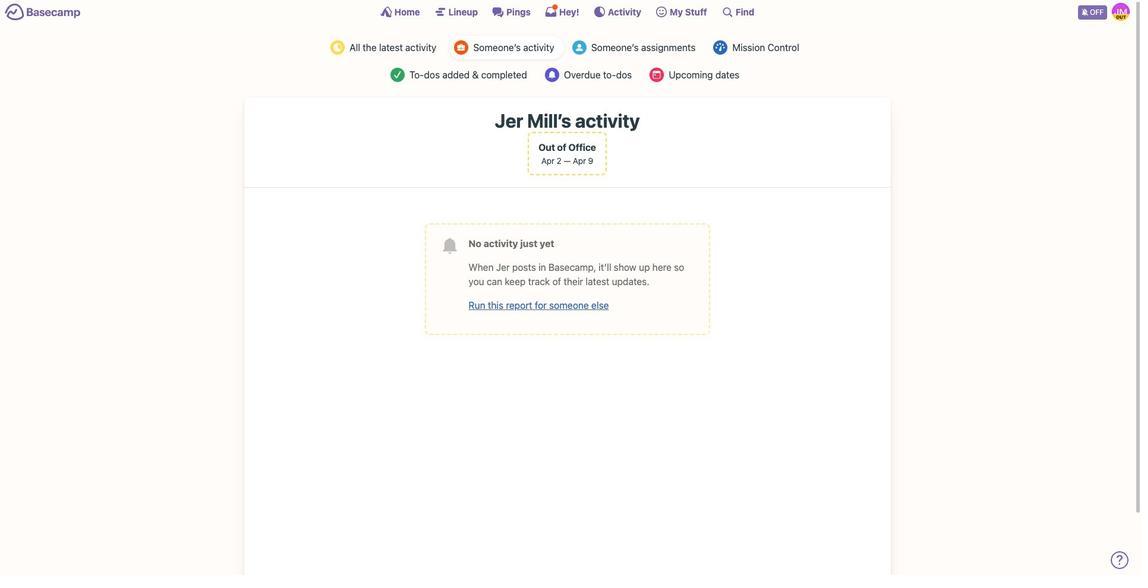 Task type: locate. For each thing, give the bounding box(es) containing it.
assignment image
[[572, 40, 587, 55]]

activity report image
[[331, 40, 345, 55]]

switch accounts image
[[5, 3, 81, 21]]

todo image
[[390, 68, 405, 82]]

keyboard shortcut: ⌘ + / image
[[722, 6, 734, 18]]

event image
[[650, 68, 664, 82]]



Task type: describe. For each thing, give the bounding box(es) containing it.
main element
[[0, 0, 1135, 23]]

jer mill image
[[1112, 3, 1130, 21]]

gauge image
[[714, 40, 728, 55]]

reminder image
[[545, 68, 559, 82]]

person report image
[[454, 40, 469, 55]]



